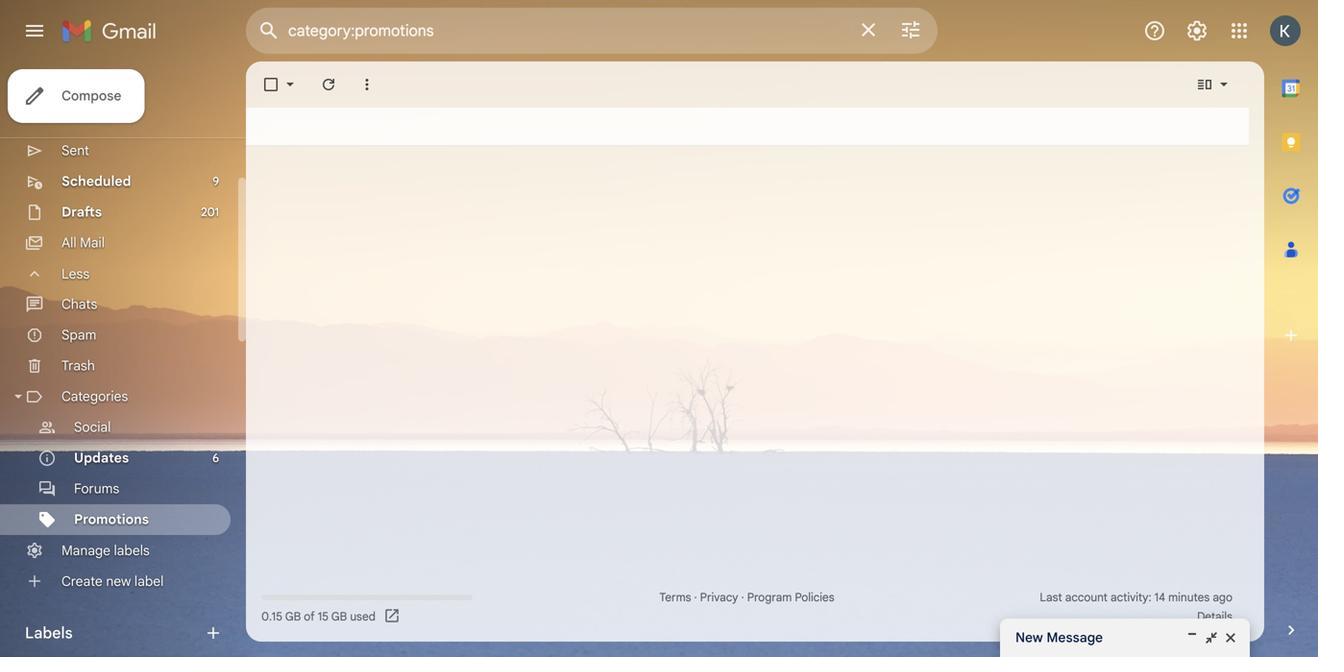 Task type: locate. For each thing, give the bounding box(es) containing it.
·
[[694, 591, 697, 605], [742, 591, 744, 605]]

labels
[[114, 542, 150, 559]]

manage labels link
[[62, 542, 150, 559]]

promotions
[[74, 511, 149, 528]]

categories link
[[62, 388, 128, 405]]

updates
[[74, 450, 129, 467]]

sent
[[62, 142, 89, 159]]

none checkbox inside main content
[[261, 75, 281, 94]]

label
[[134, 573, 164, 590]]

updates link
[[74, 450, 129, 467]]

gb right 15
[[331, 610, 347, 624]]

new
[[106, 573, 131, 590]]

gb
[[285, 610, 301, 624], [331, 610, 347, 624]]

compose button
[[8, 69, 145, 123]]

program
[[747, 591, 792, 605]]

program policies link
[[747, 591, 835, 605]]

chats
[[62, 296, 97, 313]]

activity:
[[1111, 591, 1152, 605]]

of
[[304, 610, 315, 624]]

settings image
[[1186, 19, 1209, 42]]

main content containing terms
[[246, 62, 1265, 642]]

compose
[[62, 87, 122, 104]]

last account activity: 14 minutes ago details
[[1040, 591, 1233, 624]]

main content
[[246, 62, 1265, 642]]

spam link
[[62, 327, 96, 344]]

· right terms at the bottom right of the page
[[694, 591, 697, 605]]

labels navigation
[[0, 12, 246, 657]]

all mail
[[62, 235, 105, 251]]

social
[[74, 419, 111, 436]]

Search mail text field
[[288, 21, 846, 40]]

promotions link
[[74, 511, 149, 528]]

minimize image
[[1185, 630, 1200, 646]]

manage labels
[[62, 542, 150, 559]]

0 horizontal spatial ·
[[694, 591, 697, 605]]

· right the privacy
[[742, 591, 744, 605]]

create new label link
[[62, 573, 164, 590]]

0.15 gb of 15 gb used
[[261, 610, 376, 624]]

0 horizontal spatial gb
[[285, 610, 301, 624]]

less button
[[0, 259, 231, 289]]

trash link
[[62, 358, 95, 374]]

terms · privacy · program policies
[[660, 591, 835, 605]]

1 horizontal spatial gb
[[331, 610, 347, 624]]

None search field
[[246, 8, 938, 54]]

1 horizontal spatial ·
[[742, 591, 744, 605]]

gmail image
[[62, 12, 166, 50]]

categories
[[62, 388, 128, 405]]

manage
[[62, 542, 110, 559]]

privacy
[[700, 591, 739, 605]]

forums
[[74, 481, 119, 497]]

None checkbox
[[261, 75, 281, 94]]

tab list
[[1265, 62, 1319, 588]]

details
[[1198, 610, 1233, 624]]

1 · from the left
[[694, 591, 697, 605]]

201
[[201, 205, 219, 220]]

1 gb from the left
[[285, 610, 301, 624]]

privacy link
[[700, 591, 739, 605]]

policies
[[795, 591, 835, 605]]

labels
[[25, 624, 73, 643]]

labels heading
[[25, 624, 204, 643]]

footer
[[246, 588, 1249, 627]]

gb left of
[[285, 610, 301, 624]]

used
[[350, 610, 376, 624]]

toggle split pane mode image
[[1196, 75, 1215, 94]]



Task type: describe. For each thing, give the bounding box(es) containing it.
refresh image
[[319, 75, 338, 94]]

scheduled link
[[62, 173, 131, 190]]

advanced search options image
[[892, 11, 930, 49]]

terms
[[660, 591, 691, 605]]

all mail link
[[62, 235, 105, 251]]

search mail image
[[252, 13, 286, 48]]

0.15
[[261, 610, 282, 624]]

create new label
[[62, 573, 164, 590]]

scheduled
[[62, 173, 131, 190]]

main menu image
[[23, 19, 46, 42]]

2 · from the left
[[742, 591, 744, 605]]

pop out image
[[1204, 630, 1220, 646]]

chats link
[[62, 296, 97, 313]]

close image
[[1223, 630, 1239, 646]]

less
[[62, 266, 90, 282]]

9
[[213, 174, 219, 189]]

follow link to manage storage image
[[383, 607, 403, 627]]

clear search image
[[850, 11, 888, 49]]

drafts link
[[62, 204, 102, 221]]

drafts
[[62, 204, 102, 221]]

spam
[[62, 327, 96, 344]]

14
[[1155, 591, 1166, 605]]

footer containing terms
[[246, 588, 1249, 627]]

2 gb from the left
[[331, 610, 347, 624]]

support image
[[1144, 19, 1167, 42]]

last
[[1040, 591, 1063, 605]]

15
[[318, 610, 329, 624]]

all
[[62, 235, 76, 251]]

terms link
[[660, 591, 691, 605]]

more image
[[358, 75, 377, 94]]

details link
[[1198, 610, 1233, 624]]

forums link
[[74, 481, 119, 497]]

account
[[1066, 591, 1108, 605]]

trash
[[62, 358, 95, 374]]

ago
[[1213, 591, 1233, 605]]

sent link
[[62, 142, 89, 159]]

mail
[[80, 235, 105, 251]]

minutes
[[1169, 591, 1210, 605]]

create
[[62, 573, 103, 590]]

6
[[213, 451, 219, 466]]

social link
[[74, 419, 111, 436]]



Task type: vqa. For each thing, say whether or not it's contained in the screenshot.
6th row from the top of the page
no



